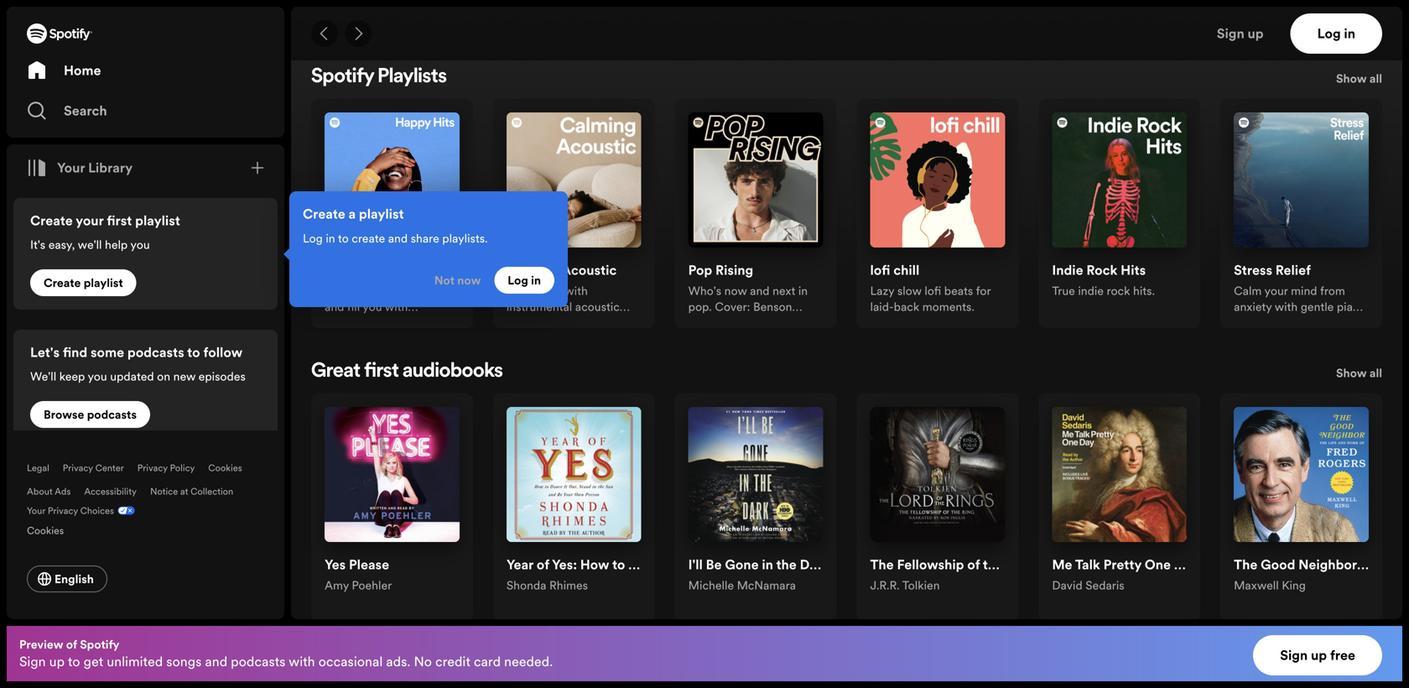 Task type: locate. For each thing, give the bounding box(es) containing it.
with down 'acoustic'
[[565, 283, 588, 299]]

2 horizontal spatial up
[[1311, 646, 1328, 665]]

at
[[180, 485, 188, 498]]

your inside hits to boost your mood and fill you with happiness!
[[395, 283, 419, 299]]

1 vertical spatial show all
[[1337, 365, 1383, 381]]

2 horizontal spatial you
[[363, 299, 382, 315]]

sign up button
[[1211, 13, 1291, 54]]

to left create at the top of page
[[338, 230, 349, 246]]

pop.
[[689, 299, 712, 315]]

chill
[[894, 261, 920, 279]]

create inside button
[[44, 275, 81, 291]]

0 vertical spatial first
[[107, 211, 132, 230]]

0 horizontal spatial your
[[76, 211, 104, 230]]

sign inside preview of spotify sign up to get unlimited songs and podcasts with occasional ads. no credit card needed.
[[19, 652, 46, 671]]

0 vertical spatial hits
[[1121, 261, 1146, 279]]

privacy policy link
[[137, 462, 195, 474]]

you inside "let's find some podcasts to follow we'll keep you updated on new episodes"
[[88, 368, 107, 384]]

show all inside spotify playlists 'element'
[[1337, 70, 1383, 86]]

and right songs
[[205, 652, 227, 671]]

for
[[976, 283, 991, 299]]

lofi up lazy
[[871, 261, 891, 279]]

up inside sign up free button
[[1311, 646, 1328, 665]]

0 horizontal spatial playlist
[[84, 275, 123, 291]]

to inside preview of spotify sign up to get unlimited songs and podcasts with occasional ads. no credit card needed.
[[68, 652, 80, 671]]

1 horizontal spatial log in button
[[1291, 13, 1383, 54]]

mcnamara
[[737, 577, 796, 593]]

0 horizontal spatial up
[[49, 652, 65, 671]]

your
[[57, 159, 85, 177], [27, 504, 45, 517]]

podcasts
[[127, 343, 184, 362], [87, 407, 137, 422], [231, 652, 286, 671]]

0 vertical spatial log in button
[[1291, 13, 1383, 54]]

amy
[[325, 577, 349, 593]]

maxwell
[[1234, 577, 1279, 593]]

now
[[458, 272, 481, 288], [725, 283, 747, 299]]

1 vertical spatial all
[[1370, 365, 1383, 381]]

hits up hits.
[[1121, 261, 1146, 279]]

easy,
[[48, 237, 75, 253]]

log in for not now
[[508, 272, 541, 288]]

up inside preview of spotify sign up to get unlimited songs and podcasts with occasional ads. no credit card needed.
[[49, 652, 65, 671]]

up inside sign up button
[[1248, 24, 1264, 43]]

log in inside top bar and user menu element
[[1318, 24, 1356, 43]]

0 vertical spatial lofi
[[871, 261, 891, 279]]

hits left fill
[[325, 283, 346, 299]]

0 vertical spatial all
[[1370, 70, 1383, 86]]

1 vertical spatial lofi
[[925, 283, 942, 299]]

you inside hits to boost your mood and fill you with happiness!
[[363, 299, 382, 315]]

1 horizontal spatial log in
[[1318, 24, 1356, 43]]

updated
[[110, 368, 154, 384]]

cookies link down your privacy choices button
[[27, 520, 77, 539]]

your down about
[[27, 504, 45, 517]]

in inside "create a playlist log in to create and share playlists."
[[326, 230, 335, 246]]

cookies link up collection
[[208, 462, 242, 474]]

david
[[1053, 577, 1083, 593]]

0 horizontal spatial cookies link
[[27, 520, 77, 539]]

your down relief
[[1265, 283, 1288, 299]]

now down rising at the right top
[[725, 283, 747, 299]]

you inside create your first playlist it's easy, we'll help you
[[130, 237, 150, 253]]

your inside button
[[57, 159, 85, 177]]

now right not
[[458, 272, 481, 288]]

show all link for great first audiobooks
[[1337, 363, 1383, 387]]

spotify inside spotify playlists 'element'
[[311, 67, 374, 87]]

log left create at the top of page
[[303, 230, 323, 246]]

your inside stress relief calm your mind from anxiety with gentle piano and ambient music.
[[1265, 283, 1288, 299]]

0 vertical spatial show
[[1337, 70, 1367, 86]]

2 horizontal spatial log
[[1318, 24, 1341, 43]]

playlist inside create your first playlist it's easy, we'll help you
[[135, 211, 180, 230]]

0 horizontal spatial log
[[303, 230, 323, 246]]

and inside preview of spotify sign up to get unlimited songs and podcasts with occasional ads. no credit card needed.
[[205, 652, 227, 671]]

log in for sign up
[[1318, 24, 1356, 43]]

2 show all link from the top
[[1337, 363, 1383, 387]]

playlists.
[[442, 230, 488, 246]]

1 horizontal spatial spotify
[[311, 67, 374, 87]]

1 vertical spatial show
[[1337, 365, 1367, 381]]

gentle
[[1301, 299, 1334, 315]]

playlist
[[359, 205, 404, 223], [135, 211, 180, 230], [84, 275, 123, 291]]

your library button
[[20, 151, 139, 185]]

and left next
[[750, 283, 770, 299]]

who's
[[689, 283, 722, 299]]

podcasts inside "let's find some podcasts to follow we'll keep you updated on new episodes"
[[127, 343, 184, 362]]

accessibility link
[[84, 485, 137, 498]]

with inside hits to boost your mood and fill you with happiness!
[[385, 299, 408, 315]]

2 horizontal spatial playlist
[[359, 205, 404, 223]]

spotify down go forward icon
[[311, 67, 374, 87]]

podcasts right songs
[[231, 652, 286, 671]]

0 horizontal spatial log in button
[[494, 267, 555, 294]]

log inside top bar and user menu element
[[1318, 24, 1341, 43]]

go forward image
[[352, 27, 365, 40]]

show
[[1337, 70, 1367, 86], [1337, 365, 1367, 381]]

to left boost
[[349, 283, 359, 299]]

search link
[[27, 94, 264, 128]]

2 horizontal spatial sign
[[1281, 646, 1308, 665]]

0 horizontal spatial you
[[88, 368, 107, 384]]

boost
[[362, 283, 392, 299]]

with
[[565, 283, 588, 299], [385, 299, 408, 315], [1275, 299, 1298, 315], [289, 652, 315, 671]]

1 vertical spatial your
[[27, 504, 45, 517]]

log in button inside top bar and user menu element
[[1291, 13, 1383, 54]]

great first audiobooks
[[311, 362, 503, 382]]

1 horizontal spatial hits
[[1121, 261, 1146, 279]]

sign up
[[1217, 24, 1264, 43]]

indie rock hits link
[[1053, 261, 1146, 283]]

michelle
[[689, 577, 734, 593]]

and down calm
[[1234, 315, 1254, 330]]

1 horizontal spatial log
[[508, 272, 528, 288]]

first up help
[[107, 211, 132, 230]]

create your first playlist it's easy, we'll help you
[[30, 211, 180, 253]]

ads.
[[386, 652, 411, 671]]

spotify image
[[27, 23, 92, 44]]

and left fill
[[325, 299, 344, 315]]

2 vertical spatial log
[[508, 272, 528, 288]]

with right fill
[[385, 299, 408, 315]]

in
[[1345, 24, 1356, 43], [326, 230, 335, 246], [531, 272, 541, 288], [799, 283, 808, 299]]

log for sign up
[[1318, 24, 1341, 43]]

pop rising who's now and next in pop. cover: benson boone
[[689, 261, 808, 330]]

cover:
[[715, 299, 751, 315]]

home
[[64, 61, 101, 80]]

create a playlist log in to create and share playlists.
[[303, 205, 488, 246]]

and left share
[[388, 230, 408, 246]]

with inside preview of spotify sign up to get unlimited songs and podcasts with occasional ads. no credit card needed.
[[289, 652, 315, 671]]

cookies
[[208, 462, 242, 474], [27, 524, 64, 537]]

create down "easy,"
[[44, 275, 81, 291]]

0 horizontal spatial your
[[27, 504, 45, 517]]

create playlist
[[44, 275, 123, 291]]

spotify right "of"
[[80, 636, 119, 652]]

your left library
[[57, 159, 85, 177]]

1 horizontal spatial your
[[57, 159, 85, 177]]

create up "easy,"
[[30, 211, 73, 230]]

privacy up ads
[[63, 462, 93, 474]]

calm
[[1234, 283, 1262, 299]]

1 vertical spatial log in button
[[494, 267, 555, 294]]

not
[[434, 272, 455, 288]]

playlist inside "create a playlist log in to create and share playlists."
[[359, 205, 404, 223]]

up for sign up
[[1248, 24, 1264, 43]]

up
[[1248, 24, 1264, 43], [1311, 646, 1328, 665], [49, 652, 65, 671]]

preview of spotify sign up to get unlimited songs and podcasts with occasional ads. no credit card needed.
[[19, 636, 553, 671]]

your right boost
[[395, 283, 419, 299]]

log right sign up button
[[1318, 24, 1341, 43]]

create left a
[[303, 205, 345, 223]]

needed.
[[504, 652, 553, 671]]

please
[[349, 555, 389, 574]]

0 vertical spatial show all
[[1337, 70, 1383, 86]]

in inside the pop rising who's now and next in pop. cover: benson boone
[[799, 283, 808, 299]]

with inside stress relief calm your mind from anxiety with gentle piano and ambient music.
[[1275, 299, 1298, 315]]

privacy center link
[[63, 462, 124, 474]]

stress relief calm your mind from anxiety with gentle piano and ambient music.
[[1234, 261, 1367, 330]]

some
[[91, 343, 124, 362]]

create inside "create a playlist log in to create and share playlists."
[[303, 205, 345, 223]]

0 horizontal spatial spotify
[[80, 636, 119, 652]]

spotify playlists
[[311, 67, 447, 87]]

1 vertical spatial show all link
[[1337, 363, 1383, 387]]

0 horizontal spatial cookies
[[27, 524, 64, 537]]

you right keep
[[88, 368, 107, 384]]

sign inside top bar and user menu element
[[1217, 24, 1245, 43]]

and inside stress relief calm your mind from anxiety with gentle piano and ambient music.
[[1234, 315, 1254, 330]]

0 vertical spatial your
[[57, 159, 85, 177]]

1 vertical spatial first
[[364, 362, 399, 382]]

your inside create your first playlist it's easy, we'll help you
[[76, 211, 104, 230]]

indie rock hits true indie rock hits.
[[1053, 261, 1155, 299]]

me talk pretty one day link
[[1053, 555, 1199, 577]]

2 vertical spatial podcasts
[[231, 652, 286, 671]]

0 horizontal spatial now
[[458, 272, 481, 288]]

shonda
[[507, 577, 547, 593]]

to up new
[[187, 343, 200, 362]]

rock
[[1087, 261, 1118, 279]]

1 horizontal spatial sign
[[1217, 24, 1245, 43]]

true
[[1053, 283, 1076, 299]]

pretty
[[1104, 555, 1142, 574]]

create playlist button
[[30, 269, 136, 296]]

main element
[[7, 7, 284, 619]]

show all
[[1337, 70, 1383, 86], [1337, 365, 1383, 381]]

show all link for spotify playlists
[[1337, 69, 1383, 92]]

privacy up notice
[[137, 462, 168, 474]]

show all for great first audiobooks
[[1337, 365, 1383, 381]]

ads
[[55, 485, 71, 498]]

1 vertical spatial spotify
[[80, 636, 119, 652]]

not now button
[[421, 267, 494, 294]]

0 horizontal spatial sign
[[19, 652, 46, 671]]

all inside spotify playlists 'element'
[[1370, 70, 1383, 86]]

browse
[[44, 407, 84, 422]]

your up we'll
[[76, 211, 104, 230]]

0 horizontal spatial first
[[107, 211, 132, 230]]

create inside create your first playlist it's easy, we'll help you
[[30, 211, 73, 230]]

1 vertical spatial hits
[[325, 283, 346, 299]]

lofi right slow
[[925, 283, 942, 299]]

2 show all from the top
[[1337, 365, 1383, 381]]

1 horizontal spatial your
[[395, 283, 419, 299]]

0 vertical spatial spotify
[[311, 67, 374, 87]]

1 vertical spatial log
[[303, 230, 323, 246]]

credit
[[435, 652, 471, 671]]

show inside great first audiobooks element
[[1337, 365, 1367, 381]]

1 show all link from the top
[[1337, 69, 1383, 92]]

notice
[[150, 485, 178, 498]]

1 horizontal spatial now
[[725, 283, 747, 299]]

0 vertical spatial log in
[[1318, 24, 1356, 43]]

0 horizontal spatial lofi
[[871, 261, 891, 279]]

you right fill
[[363, 299, 382, 315]]

maxwell king
[[1234, 577, 1306, 593]]

hits inside indie rock hits true indie rock hits.
[[1121, 261, 1146, 279]]

your
[[76, 211, 104, 230], [395, 283, 419, 299], [1265, 283, 1288, 299]]

music.
[[1303, 315, 1337, 330]]

show for great first audiobooks
[[1337, 365, 1367, 381]]

0 horizontal spatial log in
[[508, 272, 541, 288]]

with left 'gentle'
[[1275, 299, 1298, 315]]

cookies link
[[208, 462, 242, 474], [27, 520, 77, 539]]

1 horizontal spatial first
[[364, 362, 399, 382]]

0 horizontal spatial hits
[[325, 283, 346, 299]]

1 show from the top
[[1337, 70, 1367, 86]]

first inside create your first playlist it's easy, we'll help you
[[107, 211, 132, 230]]

show inside spotify playlists 'element'
[[1337, 70, 1367, 86]]

1 vertical spatial you
[[363, 299, 382, 315]]

legal link
[[27, 462, 49, 474]]

1 all from the top
[[1370, 70, 1383, 86]]

lazy
[[871, 283, 895, 299]]

0 vertical spatial cookies
[[208, 462, 242, 474]]

1 horizontal spatial you
[[130, 237, 150, 253]]

0 vertical spatial show all link
[[1337, 69, 1383, 92]]

0 vertical spatial you
[[130, 237, 150, 253]]

your privacy choices
[[27, 504, 114, 517]]

1 horizontal spatial cookies
[[208, 462, 242, 474]]

tolkien
[[903, 577, 940, 593]]

on
[[157, 368, 170, 384]]

all inside great first audiobooks element
[[1370, 365, 1383, 381]]

cookies down your privacy choices button
[[27, 524, 64, 537]]

lofi
[[871, 261, 891, 279], [925, 283, 942, 299]]

1 horizontal spatial up
[[1248, 24, 1264, 43]]

log left calm
[[508, 272, 528, 288]]

1 vertical spatial podcasts
[[87, 407, 137, 422]]

all
[[1370, 70, 1383, 86], [1370, 365, 1383, 381]]

pop rising link
[[689, 261, 754, 283]]

with inside calming acoustic keep calm with instrumental acoustic tracks.
[[565, 283, 588, 299]]

podcasts up on
[[127, 343, 184, 362]]

0 vertical spatial log
[[1318, 24, 1341, 43]]

to left get
[[68, 652, 80, 671]]

2 vertical spatial you
[[88, 368, 107, 384]]

0 vertical spatial cookies link
[[208, 462, 242, 474]]

1 vertical spatial log in
[[508, 272, 541, 288]]

we'll
[[30, 368, 56, 384]]

podcasts down updated
[[87, 407, 137, 422]]

cookies up collection
[[208, 462, 242, 474]]

0 vertical spatial podcasts
[[127, 343, 184, 362]]

first right great
[[364, 362, 399, 382]]

2 show from the top
[[1337, 365, 1367, 381]]

with left occasional at the left
[[289, 652, 315, 671]]

2 horizontal spatial your
[[1265, 283, 1288, 299]]

your library
[[57, 159, 133, 177]]

you right help
[[130, 237, 150, 253]]

1 horizontal spatial playlist
[[135, 211, 180, 230]]

and
[[388, 230, 408, 246], [750, 283, 770, 299], [325, 299, 344, 315], [1234, 315, 1254, 330], [205, 652, 227, 671]]

2 all from the top
[[1370, 365, 1383, 381]]

spotify playlists link
[[311, 67, 447, 87]]

show all inside great first audiobooks element
[[1337, 365, 1383, 381]]

let's find some podcasts to follow we'll keep you updated on new episodes
[[30, 343, 246, 384]]

1 show all from the top
[[1337, 70, 1383, 86]]



Task type: vqa. For each thing, say whether or not it's contained in the screenshot.
the left my
no



Task type: describe. For each thing, give the bounding box(es) containing it.
songs
[[166, 652, 202, 671]]

j.r.r. tolkien
[[871, 577, 940, 593]]

great first audiobooks element
[[311, 362, 1383, 621]]

now inside the pop rising who's now and next in pop. cover: benson boone
[[725, 283, 747, 299]]

sign for sign up
[[1217, 24, 1245, 43]]

and inside "create a playlist log in to create and share playlists."
[[388, 230, 408, 246]]

notice at collection
[[150, 485, 233, 498]]

rhimes
[[550, 577, 588, 593]]

create for playlist
[[44, 275, 81, 291]]

yes please link
[[325, 555, 389, 577]]

about ads
[[27, 485, 71, 498]]

benson
[[753, 299, 792, 315]]

no
[[414, 652, 432, 671]]

keep
[[507, 283, 534, 299]]

about ads link
[[27, 485, 71, 498]]

legal
[[27, 462, 49, 474]]

browse podcasts link
[[30, 401, 150, 428]]

great first audiobooks link
[[311, 362, 503, 382]]

from
[[1321, 283, 1346, 299]]

your privacy choices button
[[27, 504, 114, 517]]

to inside "create a playlist log in to create and share playlists."
[[338, 230, 349, 246]]

sign for sign up free
[[1281, 646, 1308, 665]]

privacy policy
[[137, 462, 195, 474]]

to inside "let's find some podcasts to follow we'll keep you updated on new episodes"
[[187, 343, 200, 362]]

beats
[[945, 283, 974, 299]]

card
[[474, 652, 501, 671]]

all for spotify playlists
[[1370, 70, 1383, 86]]

english
[[55, 571, 94, 587]]

king
[[1282, 577, 1306, 593]]

and inside the pop rising who's now and next in pop. cover: benson boone
[[750, 283, 770, 299]]

your for hits
[[395, 283, 419, 299]]

and inside hits to boost your mood and fill you with happiness!
[[325, 299, 344, 315]]

go back image
[[318, 27, 331, 40]]

accessibility
[[84, 485, 137, 498]]

log inside "create a playlist log in to create and share playlists."
[[303, 230, 323, 246]]

log for not now
[[508, 272, 528, 288]]

anxiety
[[1234, 299, 1272, 315]]

free
[[1331, 646, 1356, 665]]

your for your library
[[57, 159, 85, 177]]

boone
[[689, 315, 722, 330]]

playlist inside button
[[84, 275, 123, 291]]

laid-
[[871, 299, 894, 315]]

center
[[95, 462, 124, 474]]

privacy for privacy policy
[[137, 462, 168, 474]]

your for stress
[[1265, 283, 1288, 299]]

acoustic
[[575, 299, 620, 315]]

ambient
[[1257, 315, 1300, 330]]

yes
[[325, 555, 346, 574]]

your for your privacy choices
[[27, 504, 45, 517]]

sign up free
[[1281, 646, 1356, 665]]

log in button for sign up
[[1291, 13, 1383, 54]]

episodes
[[199, 368, 246, 384]]

it's
[[30, 237, 45, 253]]

rock
[[1107, 283, 1131, 299]]

lofi chill link
[[871, 261, 920, 283]]

create for your
[[30, 211, 73, 230]]

next
[[773, 283, 796, 299]]

yes please amy poehler
[[325, 555, 392, 593]]

show for spotify playlists
[[1337, 70, 1367, 86]]

michelle mcnamara
[[689, 577, 796, 593]]

1 horizontal spatial lofi
[[925, 283, 942, 299]]

show all for spotify playlists
[[1337, 70, 1383, 86]]

me talk pretty one day david sedaris
[[1053, 555, 1199, 593]]

back
[[894, 299, 920, 315]]

poehler
[[352, 577, 392, 593]]

up for sign up free
[[1311, 646, 1328, 665]]

happiness!
[[325, 315, 381, 330]]

create for a
[[303, 205, 345, 223]]

english button
[[27, 566, 107, 592]]

podcasts inside preview of spotify sign up to get unlimited songs and podcasts with occasional ads. no credit card needed.
[[231, 652, 286, 671]]

me
[[1053, 555, 1073, 574]]

privacy for privacy center
[[63, 462, 93, 474]]

you for let's find some podcasts to follow
[[88, 368, 107, 384]]

mind
[[1291, 283, 1318, 299]]

all for great first audiobooks
[[1370, 365, 1383, 381]]

policy
[[170, 462, 195, 474]]

1 vertical spatial cookies link
[[27, 520, 77, 539]]

indie
[[1079, 283, 1104, 299]]

hits inside hits to boost your mood and fill you with happiness!
[[325, 283, 346, 299]]

calming
[[507, 261, 559, 279]]

to inside hits to boost your mood and fill you with happiness!
[[349, 283, 359, 299]]

share
[[411, 230, 439, 246]]

calm
[[537, 283, 562, 299]]

create
[[352, 230, 385, 246]]

lofi chill lazy slow lofi beats for laid-back moments.
[[871, 261, 991, 315]]

pop
[[689, 261, 713, 279]]

stress
[[1234, 261, 1273, 279]]

indie
[[1053, 261, 1084, 279]]

1 vertical spatial cookies
[[27, 524, 64, 537]]

spotify playlists element
[[311, 67, 1383, 330]]

in inside top bar and user menu element
[[1345, 24, 1356, 43]]

now inside not now button
[[458, 272, 481, 288]]

top bar and user menu element
[[291, 7, 1403, 60]]

follow
[[203, 343, 243, 362]]

unlimited
[[107, 652, 163, 671]]

california consumer privacy act (ccpa) opt-out icon image
[[114, 504, 135, 520]]

log in button for not now
[[494, 267, 555, 294]]

home link
[[27, 54, 264, 87]]

1 horizontal spatial cookies link
[[208, 462, 242, 474]]

great
[[311, 362, 361, 382]]

one
[[1145, 555, 1171, 574]]

privacy down ads
[[48, 504, 78, 517]]

browse podcasts
[[44, 407, 137, 422]]

sign up free button
[[1254, 635, 1383, 675]]

you for create your first playlist
[[130, 237, 150, 253]]

preview
[[19, 636, 63, 652]]

spotify inside preview of spotify sign up to get unlimited songs and podcasts with occasional ads. no credit card needed.
[[80, 636, 119, 652]]

talk
[[1076, 555, 1101, 574]]

rising
[[716, 261, 754, 279]]

of
[[66, 636, 77, 652]]

let's
[[30, 343, 60, 362]]



